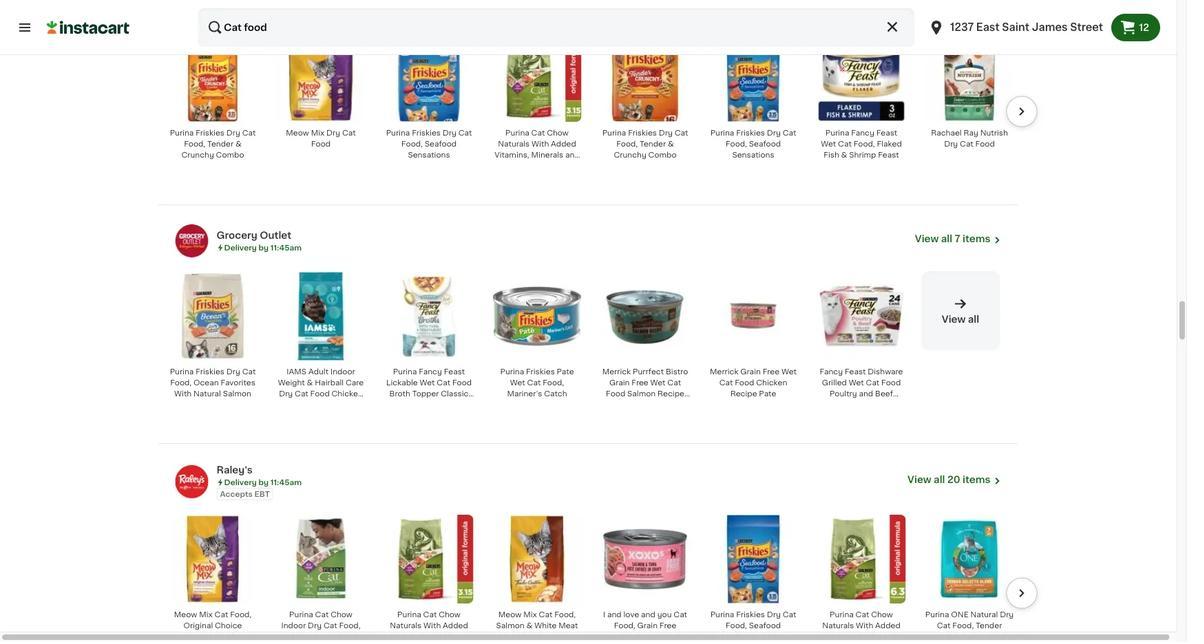Task type: locate. For each thing, give the bounding box(es) containing it.
food up turkey at the left
[[310, 390, 330, 398]]

meow inside 'meow mix cat food, original choice'
[[174, 611, 197, 619]]

and inside "purina cat chow naturals with added vitamins, minerals and nutrients dry cat food, naturals original"
[[565, 151, 580, 159]]

1 horizontal spatial combo
[[649, 151, 677, 159]]

0 vertical spatial indoor
[[331, 368, 355, 376]]

vitamins, for 2nd purina cat chow naturals with added vitamins, minerals a button from right
[[387, 633, 421, 641]]

1 11:45am from the top
[[270, 244, 302, 252]]

0 vertical spatial natural
[[194, 390, 221, 398]]

vitamins,
[[495, 151, 529, 159], [387, 633, 421, 641], [819, 633, 854, 641]]

dry
[[226, 129, 240, 137], [327, 129, 340, 137], [443, 129, 457, 137], [659, 129, 673, 137], [767, 129, 781, 137], [944, 140, 958, 148], [541, 162, 555, 170], [226, 368, 240, 376], [279, 390, 293, 398], [767, 611, 781, 619], [1000, 611, 1014, 619], [308, 622, 322, 630]]

chicken inside merrick grain free wet cat food chicken recipe pate
[[756, 379, 788, 387]]

0 vertical spatial delivery
[[224, 244, 257, 252]]

0 horizontal spatial purina cat chow naturals with added vitamins, minerals and nutrients dry cat food, naturals original image
[[385, 515, 474, 604]]

2 horizontal spatial added
[[875, 622, 901, 630]]

2 vertical spatial free
[[660, 622, 677, 630]]

feast up grilled
[[845, 368, 866, 376]]

2 recipe from the left
[[731, 390, 757, 398]]

purina for purina cat chow indoor dry cat food, hairball + healthy weight image
[[289, 611, 313, 619]]

1 accepts from the top
[[220, 9, 253, 16]]

food down dishware
[[882, 379, 901, 387]]

0 horizontal spatial purina friskies dry cat food, tender & crunchy combo image
[[168, 33, 257, 122]]

2 horizontal spatial grain
[[741, 368, 761, 376]]

delivery by 11:45am down raley's
[[224, 479, 302, 487]]

0 vertical spatial items
[[963, 234, 991, 244]]

0 horizontal spatial vitamins,
[[387, 633, 421, 641]]

1 vertical spatial natural
[[971, 611, 998, 619]]

grain inside merrick purrfect bistro grain free wet cat food salmon recipe pate
[[610, 379, 630, 387]]

merrick purrfect bistro grain free wet cat food salmon recipe pate
[[602, 368, 688, 409]]

fancy up shrimp
[[852, 129, 875, 137]]

delivery for grocery outlet
[[224, 244, 257, 252]]

chicken left grilled
[[756, 379, 788, 387]]

and
[[565, 151, 580, 159], [859, 390, 874, 398], [458, 401, 472, 409], [607, 611, 622, 619], [641, 611, 656, 619]]

purina
[[170, 129, 194, 137], [386, 129, 410, 137], [506, 129, 530, 137], [602, 129, 626, 137], [711, 129, 734, 137], [826, 129, 850, 137], [170, 368, 194, 376], [393, 368, 417, 376], [500, 368, 524, 376], [289, 611, 313, 619], [397, 611, 421, 619], [711, 611, 734, 619], [830, 611, 854, 619], [926, 611, 949, 619]]

naturals
[[498, 140, 530, 148], [517, 173, 549, 181], [390, 622, 422, 630], [823, 622, 854, 630]]

0 horizontal spatial recipe
[[658, 390, 685, 398]]

1 items from the top
[[963, 234, 991, 244]]

1 item carousel region from the top
[[145, 27, 1038, 210]]

0 vertical spatial chicken
[[756, 379, 788, 387]]

& inside i and love and you cat food, grain free recipe, salmon & tu
[[663, 633, 669, 641]]

cat inside meow mix dry cat food
[[342, 129, 356, 137]]

by for raley's
[[259, 479, 269, 487]]

1 horizontal spatial pate
[[637, 401, 654, 409]]

1237 east saint james street button
[[920, 8, 1112, 47], [929, 8, 1104, 47]]

0 horizontal spatial chicken
[[332, 390, 363, 398]]

2 horizontal spatial tender
[[976, 622, 1002, 630]]

0 vertical spatial original
[[551, 173, 580, 181]]

indoor right choice
[[281, 622, 306, 630]]

0 horizontal spatial natural
[[194, 390, 221, 398]]

2 11:45am from the top
[[270, 479, 302, 487]]

2 purina friskies dry cat food, tender & crunchy combo button from the left
[[597, 32, 694, 169]]

1 horizontal spatial tender
[[640, 140, 666, 148]]

cat inside iams adult indoor weight & hairball care dry cat food chicken & turkey
[[295, 390, 308, 398]]

seafood
[[425, 140, 457, 148], [749, 140, 781, 148], [749, 622, 781, 630]]

1 horizontal spatial mix
[[311, 129, 325, 137]]

rachael ray nutrish dry cat food button
[[921, 32, 1018, 158]]

1 horizontal spatial recipe
[[731, 390, 757, 398]]

purina friskies dry cat food, tender & crunchy combo
[[170, 129, 256, 159], [602, 129, 688, 159]]

0 horizontal spatial mix
[[199, 611, 213, 619]]

purina inside purina friskies dry cat food, ocean favorites with natural salmon
[[170, 368, 194, 376]]

blend
[[964, 633, 986, 641]]

2 purina friskies dry cat food, tender & crunchy combo from the left
[[602, 129, 688, 159]]

1 horizontal spatial crunchy
[[614, 151, 647, 159]]

food right "catch"
[[606, 390, 626, 398]]

all inside item carousel region
[[968, 314, 980, 324]]

2 horizontal spatial chicken
[[756, 379, 788, 387]]

food inside iams adult indoor weight & hairball care dry cat food chicken & turkey
[[310, 390, 330, 398]]

hairball
[[315, 379, 344, 387], [287, 633, 316, 641]]

1 delivery from the top
[[224, 244, 257, 252]]

0 vertical spatial by
[[259, 244, 269, 252]]

with for 2nd purina cat chow naturals with added vitamins, minerals a button from right
[[424, 622, 441, 630]]

1 horizontal spatial purina cat chow naturals with added vitamins, minerals and nutrients dry cat food, naturals original image
[[493, 33, 582, 122]]

accepts ebt
[[220, 9, 270, 16], [220, 491, 270, 498]]

1 vertical spatial accepts
[[220, 491, 253, 498]]

1 horizontal spatial natural
[[971, 611, 998, 619]]

purina friskies dry cat food, seafood sensations image
[[385, 33, 474, 122], [709, 33, 798, 122], [709, 515, 798, 604]]

1 1237 east saint james street button from the left
[[920, 8, 1112, 47]]

by
[[259, 244, 269, 252], [259, 479, 269, 487]]

mix inside meow mix dry cat food
[[311, 129, 325, 137]]

1 horizontal spatial free
[[660, 622, 677, 630]]

natural up blend
[[971, 611, 998, 619]]

2 items from the top
[[963, 475, 991, 485]]

food down nutrish in the top of the page
[[976, 140, 995, 148]]

1 delivery by 11:45am from the top
[[224, 244, 302, 252]]

ocean
[[194, 379, 219, 387]]

1 vertical spatial item carousel region
[[145, 266, 1018, 449]]

0 vertical spatial pate
[[557, 368, 574, 376]]

purina cat chow naturals with added vitamins, minerals a button
[[381, 514, 478, 643], [813, 514, 910, 643]]

purina friskies dry cat food, ocean favorites with natural salmon image
[[168, 272, 257, 361]]

0 horizontal spatial tender
[[207, 140, 234, 148]]

1 vertical spatial items
[[963, 475, 991, 485]]

meow inside "meow mix cat food, salmon & white meat chicken"
[[499, 611, 522, 619]]

merrick inside merrick purrfect bistro grain free wet cat food salmon recipe pate
[[602, 368, 631, 376]]

fancy for food,
[[852, 129, 875, 137]]

0 vertical spatial free
[[763, 368, 780, 376]]

free inside merrick purrfect bistro grain free wet cat food salmon recipe pate
[[632, 379, 649, 387]]

& inside purina fancy feast wet cat food, flaked fish & shrimp feast
[[841, 151, 848, 159]]

wet inside merrick grain free wet cat food chicken recipe pate
[[782, 368, 797, 376]]

wet
[[821, 140, 836, 148], [782, 368, 797, 376], [420, 379, 435, 387], [510, 379, 525, 387], [651, 379, 666, 387], [849, 379, 864, 387], [867, 401, 882, 409]]

1 horizontal spatial purina cat chow naturals with added vitamins, minerals a
[[818, 611, 905, 643]]

with for 'purina cat chow naturals with added vitamins, minerals and nutrients dry cat food, naturals original' button
[[532, 140, 549, 148]]

mix inside "meow mix cat food, salmon & white meat chicken"
[[524, 611, 537, 619]]

salmon
[[223, 390, 251, 398], [627, 390, 656, 398], [496, 622, 525, 630], [632, 633, 661, 641]]

fancy inside purina fancy feast lickable wet cat food broth topper classic complement tuna and vegetable
[[419, 368, 442, 376]]

fancy up topper
[[419, 368, 442, 376]]

crunchy
[[181, 151, 214, 159], [614, 151, 647, 159]]

purina cat chow indoor dry cat food, hairball + healt
[[281, 611, 361, 643]]

items right 20
[[963, 475, 991, 485]]

delivery down raley's
[[224, 479, 257, 487]]

wet inside purina fancy feast lickable wet cat food broth topper classic complement tuna and vegetable
[[420, 379, 435, 387]]

flaked
[[877, 140, 902, 148]]

item carousel region containing purina friskies dry cat food, tender & crunchy combo
[[145, 27, 1038, 210]]

classic
[[441, 390, 469, 398]]

wet inside purina friskies pate wet cat food, mariner's catch
[[510, 379, 525, 387]]

0 vertical spatial grain
[[741, 368, 761, 376]]

mix for salmon
[[524, 611, 537, 619]]

chow for purina cat chow naturals with added vitamins, minerals and nutrients dry cat food, naturals original image to the left
[[439, 611, 461, 619]]

1 purina friskies dry cat food, tender & crunchy combo from the left
[[170, 129, 256, 159]]

free
[[763, 368, 780, 376], [632, 379, 649, 387], [660, 622, 677, 630]]

merrick grain free wet cat food chicken recipe pate
[[710, 368, 797, 398]]

salmon left white at the left
[[496, 622, 525, 630]]

free down you
[[660, 622, 677, 630]]

1 by from the top
[[259, 244, 269, 252]]

purina cat chow indoor dry cat food, hairball + healt button
[[272, 514, 370, 643]]

0 vertical spatial accepts
[[220, 9, 253, 16]]

0 vertical spatial accepts ebt
[[220, 9, 270, 16]]

0 vertical spatial item carousel region
[[145, 27, 1038, 210]]

purina cat chow naturals with added vitamins, minerals and nutrients dry cat food, naturals original image
[[493, 33, 582, 122], [385, 515, 474, 604], [817, 515, 906, 604]]

fancy for cat
[[419, 368, 442, 376]]

2 accepts ebt from the top
[[220, 491, 270, 498]]

chicken down white at the left
[[522, 633, 553, 641]]

food down meow mix dry cat food image
[[311, 140, 331, 148]]

merrick purrfect bistro grain free wet cat food salmon recipe pate button
[[597, 271, 694, 409]]

11:45am for grocery outlet
[[270, 244, 302, 252]]

2 item carousel region from the top
[[145, 266, 1018, 449]]

chicken
[[756, 379, 788, 387], [332, 390, 363, 398], [522, 633, 553, 641]]

iams adult indoor weight & hairball care dry cat food chicken & turkey image
[[277, 272, 365, 361]]

1 vertical spatial chicken
[[332, 390, 363, 398]]

free down merrick grain free wet cat food chicken recipe pate image
[[763, 368, 780, 376]]

recipe inside merrick purrfect bistro grain free wet cat food salmon recipe pate
[[658, 390, 685, 398]]

meow down meow mix dry cat food image
[[286, 129, 309, 137]]

7
[[955, 234, 961, 244]]

purina inside "purina cat chow naturals with added vitamins, minerals and nutrients dry cat food, naturals original"
[[506, 129, 530, 137]]

delivery for raley's
[[224, 479, 257, 487]]

purina inside purina fancy feast lickable wet cat food broth topper classic complement tuna and vegetable
[[393, 368, 417, 376]]

merrick
[[602, 368, 631, 376], [710, 368, 739, 376]]

item carousel region containing meow mix cat food, original choice
[[145, 509, 1038, 643]]

1 horizontal spatial original
[[551, 173, 580, 181]]

merrick inside merrick grain free wet cat food chicken recipe pate
[[710, 368, 739, 376]]

salmon inside i and love and you cat food, grain free recipe, salmon & tu
[[632, 633, 661, 641]]

chow
[[547, 129, 569, 137], [331, 611, 353, 619], [439, 611, 461, 619], [871, 611, 893, 619]]

view inside item carousel region
[[942, 314, 966, 324]]

delivery by 11:45am down grocery outlet
[[224, 244, 302, 252]]

purina friskies dry cat food, tender & crunchy combo image
[[168, 33, 257, 122], [601, 33, 690, 122]]

bistro
[[666, 368, 688, 376]]

2 horizontal spatial pate
[[759, 390, 776, 398]]

grocery outlet
[[217, 231, 291, 240]]

choice
[[215, 622, 242, 630]]

fancy inside purina fancy feast wet cat food, flaked fish & shrimp feast
[[852, 129, 875, 137]]

1 horizontal spatial minerals
[[531, 151, 564, 159]]

natural
[[194, 390, 221, 398], [971, 611, 998, 619]]

meow down the meow mix cat food, original choice image
[[174, 611, 197, 619]]

meow mix dry cat food button
[[272, 32, 370, 158]]

2 vertical spatial grain
[[637, 622, 658, 630]]

3 item carousel region from the top
[[145, 509, 1038, 643]]

1 vertical spatial ebt
[[255, 491, 270, 498]]

natural down 'ocean'
[[194, 390, 221, 398]]

purina inside purina fancy feast wet cat food, flaked fish & shrimp feast
[[826, 129, 850, 137]]

2 purina cat chow naturals with added vitamins, minerals a from the left
[[818, 611, 905, 643]]

purina friskies dry cat food, seafood sensations button
[[381, 32, 478, 169], [705, 32, 802, 169], [705, 514, 802, 643]]

0 vertical spatial hairball
[[315, 379, 344, 387]]

feast inside purina fancy feast lickable wet cat food broth topper classic complement tuna and vegetable
[[444, 368, 465, 376]]

weight
[[278, 379, 305, 387]]

indoor up the "care"
[[331, 368, 355, 376]]

meow mix cat food, original choice image
[[168, 515, 257, 604]]

0 horizontal spatial indoor
[[281, 622, 306, 630]]

dry inside purina cat chow indoor dry cat food, hairball + healt
[[308, 622, 322, 630]]

cat inside purina friskies pate wet cat food, mariner's catch
[[527, 379, 541, 387]]

meow for meow mix cat food, salmon & white meat chicken
[[499, 611, 522, 619]]

1 horizontal spatial purina cat chow naturals with added vitamins, minerals a button
[[813, 514, 910, 643]]

purina friskies pate wet cat food, mariner's catch button
[[489, 271, 586, 408]]

view
[[915, 234, 939, 244], [942, 314, 966, 324], [908, 475, 932, 485]]

salmon inside purina friskies dry cat food, ocean favorites with natural salmon
[[223, 390, 251, 398]]

minerals for 2nd purina cat chow naturals with added vitamins, minerals a button from right
[[423, 633, 455, 641]]

meow mix dry cat food image
[[277, 33, 365, 122]]

0 horizontal spatial original
[[184, 622, 213, 630]]

food, inside purina friskies dry cat food, ocean favorites with natural salmon
[[170, 379, 192, 387]]

instacart logo image
[[47, 19, 129, 36]]

1 vertical spatial by
[[259, 479, 269, 487]]

hairball left +
[[287, 633, 316, 641]]

recipe
[[658, 390, 685, 398], [731, 390, 757, 398]]

2 delivery by 11:45am from the top
[[224, 479, 302, 487]]

1 horizontal spatial fancy
[[820, 368, 843, 376]]

combo
[[216, 151, 244, 159], [649, 151, 677, 159]]

2 horizontal spatial minerals
[[856, 633, 888, 641]]

1 vertical spatial 11:45am
[[270, 479, 302, 487]]

0 vertical spatial view
[[915, 234, 939, 244]]

2 vertical spatial view
[[908, 475, 932, 485]]

0 vertical spatial ebt
[[255, 9, 270, 16]]

seafood for i and love and you cat food, grain free recipe, salmon & tu
[[749, 622, 781, 630]]

raley's show all 20 items element
[[217, 463, 908, 477]]

0 horizontal spatial purina friskies dry cat food, tender & crunchy combo button
[[164, 32, 261, 169]]

1 vertical spatial grain
[[610, 379, 630, 387]]

natural inside the purina one natural dry cat food, tender selects blend wi
[[971, 611, 998, 619]]

0 horizontal spatial combo
[[216, 151, 244, 159]]

saint
[[1002, 22, 1030, 32]]

2 horizontal spatial mix
[[524, 611, 537, 619]]

food,
[[184, 140, 205, 148], [401, 140, 423, 148], [617, 140, 638, 148], [726, 140, 747, 148], [854, 140, 875, 148], [494, 173, 515, 181], [170, 379, 192, 387], [543, 379, 564, 387], [230, 611, 252, 619], [555, 611, 576, 619], [339, 622, 361, 630], [614, 622, 636, 630], [726, 622, 747, 630], [953, 622, 974, 630]]

wet inside merrick purrfect bistro grain free wet cat food salmon recipe pate
[[651, 379, 666, 387]]

free inside merrick grain free wet cat food chicken recipe pate
[[763, 368, 780, 376]]

vitamins, inside "purina cat chow naturals with added vitamins, minerals and nutrients dry cat food, naturals original"
[[495, 151, 529, 159]]

grain inside merrick grain free wet cat food chicken recipe pate
[[741, 368, 761, 376]]

purina cat chow naturals with added vitamins, minerals a
[[386, 611, 472, 643], [818, 611, 905, 643]]

minerals inside "purina cat chow naturals with added vitamins, minerals and nutrients dry cat food, naturals original"
[[531, 151, 564, 159]]

2 horizontal spatial meow
[[499, 611, 522, 619]]

purina for purina friskies dry cat food, ocean favorites with natural salmon image
[[170, 368, 194, 376]]

1 horizontal spatial purina friskies dry cat food, tender & crunchy combo image
[[601, 33, 690, 122]]

food up "classic"
[[452, 379, 472, 387]]

2 vertical spatial item carousel region
[[145, 509, 1038, 643]]

beef
[[875, 390, 893, 398]]

purina inside the purina one natural dry cat food, tender selects blend wi
[[926, 611, 949, 619]]

0 horizontal spatial purina cat chow naturals with added vitamins, minerals a
[[386, 611, 472, 643]]

0 horizontal spatial meow
[[174, 611, 197, 619]]

friskies inside purina friskies pate wet cat food, mariner's catch
[[526, 368, 555, 376]]

dry inside "purina cat chow naturals with added vitamins, minerals and nutrients dry cat food, naturals original"
[[541, 162, 555, 170]]

merrick right bistro
[[710, 368, 739, 376]]

dry inside the purina one natural dry cat food, tender selects blend wi
[[1000, 611, 1014, 619]]

salmon down purrfect
[[627, 390, 656, 398]]

you
[[658, 611, 672, 619]]

added
[[551, 140, 576, 148], [443, 622, 468, 630], [875, 622, 901, 630]]

0 horizontal spatial minerals
[[423, 633, 455, 641]]

0 horizontal spatial added
[[443, 622, 468, 630]]

1 vertical spatial delivery by 11:45am
[[224, 479, 302, 487]]

iams adult indoor weight & hairball care dry cat food chicken & turkey button
[[272, 271, 370, 409]]

1 vertical spatial indoor
[[281, 622, 306, 630]]

chicken inside "meow mix cat food, salmon & white meat chicken"
[[522, 633, 553, 641]]

mix down meow mix dry cat food image
[[311, 129, 325, 137]]

mix inside 'meow mix cat food, original choice'
[[199, 611, 213, 619]]

feast
[[877, 129, 898, 137], [878, 151, 899, 159], [444, 368, 465, 376], [845, 368, 866, 376]]

original up grocery outlet show all 7 items element
[[551, 173, 580, 181]]

0 horizontal spatial pate
[[557, 368, 574, 376]]

1 horizontal spatial purina friskies dry cat food, tender & crunchy combo
[[602, 129, 688, 159]]

1 purina friskies dry cat food, tender & crunchy combo button from the left
[[164, 32, 261, 169]]

1 vertical spatial free
[[632, 379, 649, 387]]

food, inside purina cat chow indoor dry cat food, hairball + healt
[[339, 622, 361, 630]]

chicken down the "care"
[[332, 390, 363, 398]]

purina for purina fancy feast wet cat food, flaked fish & shrimp feast 'image'
[[826, 129, 850, 137]]

2 merrick from the left
[[710, 368, 739, 376]]

salmon inside merrick purrfect bistro grain free wet cat food salmon recipe pate
[[627, 390, 656, 398]]

0 vertical spatial 11:45am
[[270, 244, 302, 252]]

delivery down grocery
[[224, 244, 257, 252]]

purina friskies dry cat food, seafood sensations for i and love and you cat food, grain free recipe, salmon & tu
[[711, 611, 796, 641]]

2 purina cat chow naturals with added vitamins, minerals a button from the left
[[813, 514, 910, 643]]

purina friskies dry cat food, seafood sensations image for i and love and you cat food, grain free recipe, salmon & tu
[[709, 515, 798, 604]]

purina fancy feast wet cat food, flaked fish & shrimp feast
[[821, 129, 902, 159]]

with inside "purina cat chow naturals with added vitamins, minerals and nutrients dry cat food, naturals original"
[[532, 140, 549, 148]]

food down merrick grain free wet cat food chicken recipe pate image
[[735, 379, 754, 387]]

0 horizontal spatial purina friskies dry cat food, tender & crunchy combo
[[170, 129, 256, 159]]

1 vertical spatial delivery
[[224, 479, 257, 487]]

meow
[[286, 129, 309, 137], [174, 611, 197, 619], [499, 611, 522, 619]]

salmon down "love"
[[632, 633, 661, 641]]

all
[[941, 234, 953, 244], [968, 314, 980, 324], [934, 475, 945, 485]]

2 vertical spatial pate
[[637, 401, 654, 409]]

2 horizontal spatial free
[[763, 368, 780, 376]]

1 accepts ebt from the top
[[220, 9, 270, 16]]

2 vertical spatial chicken
[[522, 633, 553, 641]]

purina friskies dry cat food, seafood sensations for purina friskies dry cat food, tender & crunchy combo
[[711, 129, 796, 159]]

1 merrick from the left
[[602, 368, 631, 376]]

merrick left purrfect
[[602, 368, 631, 376]]

recipe inside merrick grain free wet cat food chicken recipe pate
[[731, 390, 757, 398]]

fancy up grilled
[[820, 368, 843, 376]]

fish
[[824, 151, 839, 159]]

rachael ray nutrish dry cat food
[[931, 129, 1008, 148]]

feast up "classic"
[[444, 368, 465, 376]]

cat inside purina fancy feast wet cat food, flaked fish & shrimp feast
[[838, 140, 852, 148]]

merrick for free
[[602, 368, 631, 376]]

salmon down favorites
[[223, 390, 251, 398]]

added inside "purina cat chow naturals with added vitamins, minerals and nutrients dry cat food, naturals original"
[[551, 140, 576, 148]]

purina friskies dry cat food, tender & crunchy combo button
[[164, 32, 261, 169], [597, 32, 694, 169]]

cat inside 'meow mix cat food, original choice'
[[215, 611, 228, 619]]

1 purina cat chow naturals with added vitamins, minerals a from the left
[[386, 611, 472, 643]]

0 horizontal spatial crunchy
[[181, 151, 214, 159]]

purina inside purina cat chow indoor dry cat food, hairball + healt
[[289, 611, 313, 619]]

item carousel region containing view all
[[145, 266, 1018, 449]]

merrick purrfect bistro grain free wet cat food salmon recipe pate image
[[601, 272, 690, 361]]

1 horizontal spatial purina friskies dry cat food, tender & crunchy combo button
[[597, 32, 694, 169]]

1 recipe from the left
[[658, 390, 685, 398]]

iams
[[287, 368, 307, 376]]

purina friskies dry cat food, seafood sensations image for purina friskies dry cat food, tender & crunchy combo
[[709, 33, 798, 122]]

1 horizontal spatial indoor
[[331, 368, 355, 376]]

1 vertical spatial hairball
[[287, 633, 316, 641]]

food inside merrick purrfect bistro grain free wet cat food salmon recipe pate
[[606, 390, 626, 398]]

1 vertical spatial original
[[184, 622, 213, 630]]

None search field
[[198, 8, 915, 47]]

fancy inside fancy feast dishware grilled wet cat food poultry and beef collection wet cat food
[[820, 368, 843, 376]]

purina cat chow naturals with added vitamins, minerals and nutrients dry cat food, naturals original
[[494, 129, 580, 181]]

sensations
[[408, 151, 450, 159], [732, 151, 775, 159], [732, 633, 775, 641]]

1 horizontal spatial chicken
[[522, 633, 553, 641]]

2 crunchy from the left
[[614, 151, 647, 159]]

all for view all 7 items
[[941, 234, 953, 244]]

2 by from the top
[[259, 479, 269, 487]]

meow inside meow mix dry cat food
[[286, 129, 309, 137]]

delivery by 11:45am for grocery outlet
[[224, 244, 302, 252]]

1 vertical spatial view
[[942, 314, 966, 324]]

sensations for purina friskies dry cat food, tender & crunchy combo
[[732, 151, 775, 159]]

meow down meow mix cat food, salmon & white meat chicken image
[[499, 611, 522, 619]]

hairball down adult
[[315, 379, 344, 387]]

0 horizontal spatial grain
[[610, 379, 630, 387]]

1 horizontal spatial meow
[[286, 129, 309, 137]]

chow inside purina cat chow indoor dry cat food, hairball + healt
[[331, 611, 353, 619]]

1 vertical spatial all
[[968, 314, 980, 324]]

mix down the meow mix cat food, original choice image
[[199, 611, 213, 619]]

chow inside "purina cat chow naturals with added vitamins, minerals and nutrients dry cat food, naturals original"
[[547, 129, 569, 137]]

1 horizontal spatial vitamins,
[[495, 151, 529, 159]]

minerals
[[531, 151, 564, 159], [423, 633, 455, 641], [856, 633, 888, 641]]

original left choice
[[184, 622, 213, 630]]

0 horizontal spatial fancy
[[419, 368, 442, 376]]

0 horizontal spatial merrick
[[602, 368, 631, 376]]

purina cat chow naturals with added vitamins, minerals a for right purina cat chow naturals with added vitamins, minerals and nutrients dry cat food, naturals original image
[[818, 611, 905, 643]]

purina fancy feast wet cat food, flaked fish & shrimp feast image
[[817, 33, 906, 122]]

1 purina friskies dry cat food, tender & crunchy combo image from the left
[[168, 33, 257, 122]]

2 delivery from the top
[[224, 479, 257, 487]]

original
[[551, 173, 580, 181], [184, 622, 213, 630]]

dry inside rachael ray nutrish dry cat food
[[944, 140, 958, 148]]

0 vertical spatial all
[[941, 234, 953, 244]]

purina friskies dry cat food, seafood sensations button for i and love and you cat food, grain free recipe, salmon & tu
[[705, 514, 802, 643]]

items right 7
[[963, 234, 991, 244]]

2 horizontal spatial vitamins,
[[819, 633, 854, 641]]

1 vertical spatial pate
[[759, 390, 776, 398]]

1 horizontal spatial merrick
[[710, 368, 739, 376]]

free down purrfect
[[632, 379, 649, 387]]

1 horizontal spatial added
[[551, 140, 576, 148]]

1237 east saint james street
[[951, 22, 1104, 32]]

item carousel region
[[145, 27, 1038, 210], [145, 266, 1018, 449], [145, 509, 1038, 643]]

original inside "purina cat chow naturals with added vitamins, minerals and nutrients dry cat food, naturals original"
[[551, 173, 580, 181]]

mix up white at the left
[[524, 611, 537, 619]]

mariner's
[[507, 390, 542, 398]]

1 horizontal spatial grain
[[637, 622, 658, 630]]

0 vertical spatial delivery by 11:45am
[[224, 244, 302, 252]]

food, inside "meow mix cat food, salmon & white meat chicken"
[[555, 611, 576, 619]]

purina one natural dry cat food, tender selects blend wi
[[926, 611, 1014, 643]]

item carousel region for raley's
[[145, 509, 1038, 643]]

and inside purina fancy feast lickable wet cat food broth topper classic complement tuna and vegetable
[[458, 401, 472, 409]]

meow for meow mix dry cat food
[[286, 129, 309, 137]]

i and love and you cat food, grain free recipe, salmon & tuna pate entree in gravy image
[[601, 515, 690, 604]]

purina cat chow naturals with added vitamins, minerals a for purina cat chow naturals with added vitamins, minerals and nutrients dry cat food, naturals original image to the left
[[386, 611, 472, 643]]

food inside purina fancy feast lickable wet cat food broth topper classic complement tuna and vegetable
[[452, 379, 472, 387]]



Task type: describe. For each thing, give the bounding box(es) containing it.
tender inside the purina one natural dry cat food, tender selects blend wi
[[976, 622, 1002, 630]]

food inside meow mix dry cat food
[[311, 140, 331, 148]]

cat inside merrick grain free wet cat food chicken recipe pate
[[720, 379, 733, 387]]

sensations for i and love and you cat food, grain free recipe, salmon & tu
[[732, 633, 775, 641]]

selects
[[934, 633, 962, 641]]

lickable
[[386, 379, 418, 387]]

recipe,
[[602, 633, 630, 641]]

meat
[[559, 622, 578, 630]]

turkey
[[312, 401, 338, 409]]

merrick for cat
[[710, 368, 739, 376]]

2 ebt from the top
[[255, 491, 270, 498]]

white
[[535, 622, 557, 630]]

friskies inside purina friskies dry cat food, ocean favorites with natural salmon
[[196, 368, 225, 376]]

street
[[1071, 22, 1104, 32]]

and inside fancy feast dishware grilled wet cat food poultry and beef collection wet cat food
[[859, 390, 874, 398]]

cat inside purina fancy feast lickable wet cat food broth topper classic complement tuna and vegetable
[[437, 379, 451, 387]]

complement
[[386, 401, 436, 409]]

added for purina cat chow naturals with added vitamins, minerals and nutrients dry cat food, naturals original image to the left
[[443, 622, 468, 630]]

meow mix cat food, original choice button
[[164, 514, 261, 640]]

1 crunchy from the left
[[181, 151, 214, 159]]

food, inside "purina cat chow naturals with added vitamins, minerals and nutrients dry cat food, naturals original"
[[494, 173, 515, 181]]

rachael
[[931, 129, 962, 137]]

adult
[[308, 368, 329, 376]]

grain inside i and love and you cat food, grain free recipe, salmon & tu
[[637, 622, 658, 630]]

item carousel region for grocery outlet
[[145, 266, 1018, 449]]

all for view all 20 items
[[934, 475, 945, 485]]

2 accepts from the top
[[220, 491, 253, 498]]

naturals for purina cat chow naturals with added vitamins, minerals and nutrients dry cat food, naturals original image to the left
[[390, 622, 422, 630]]

cat inside merrick purrfect bistro grain free wet cat food salmon recipe pate
[[668, 379, 681, 387]]

chicken inside iams adult indoor weight & hairball care dry cat food chicken & turkey
[[332, 390, 363, 398]]

accepts ebt link
[[164, 0, 1018, 27]]

cat inside rachael ray nutrish dry cat food
[[960, 140, 974, 148]]

cat inside "meow mix cat food, salmon & white meat chicken"
[[539, 611, 553, 619]]

naturals for right purina cat chow naturals with added vitamins, minerals and nutrients dry cat food, naturals original image
[[823, 622, 854, 630]]

purina friskies pate wet cat food, mariner's catch
[[500, 368, 574, 398]]

original inside 'meow mix cat food, original choice'
[[184, 622, 213, 630]]

love
[[624, 611, 639, 619]]

vitamins, for 'purina cat chow naturals with added vitamins, minerals and nutrients dry cat food, naturals original' button
[[495, 151, 529, 159]]

i and love and you cat food, grain free recipe, salmon & tu button
[[597, 514, 694, 643]]

broth
[[390, 390, 410, 398]]

view all 7 items
[[915, 234, 991, 244]]

2 purina friskies dry cat food, tender & crunchy combo image from the left
[[601, 33, 690, 122]]

meow for meow mix cat food, original choice
[[174, 611, 197, 619]]

purina cat chow indoor dry cat food, hairball + healthy weight image
[[277, 515, 365, 604]]

outlet
[[260, 231, 291, 240]]

food, inside i and love and you cat food, grain free recipe, salmon & tu
[[614, 622, 636, 630]]

added for purina cat chow naturals with added vitamins, minerals and nutrients dry cat food, naturals original image within the button
[[551, 140, 576, 148]]

tuna
[[438, 401, 456, 409]]

11:45am for raley's
[[270, 479, 302, 487]]

food inside merrick grain free wet cat food chicken recipe pate
[[735, 379, 754, 387]]

poultry
[[830, 390, 857, 398]]

1237
[[951, 22, 974, 32]]

view all
[[942, 314, 980, 324]]

i and love and you cat food, grain free recipe, salmon & tu
[[602, 611, 689, 643]]

grocery
[[217, 231, 257, 240]]

purina fancy feast lickable wet cat food broth topper classic complement tuna and vegetable button
[[381, 271, 478, 420]]

& inside "meow mix cat food, salmon & white meat chicken"
[[527, 622, 533, 630]]

pate inside merrick purrfect bistro grain free wet cat food salmon recipe pate
[[637, 401, 654, 409]]

free inside i and love and you cat food, grain free recipe, salmon & tu
[[660, 622, 677, 630]]

natural inside purina friskies dry cat food, ocean favorites with natural salmon
[[194, 390, 221, 398]]

view all link
[[921, 271, 1000, 350]]

with for 1st purina cat chow naturals with added vitamins, minerals a button from right
[[856, 622, 874, 630]]

purina friskies dry cat food, ocean favorites with natural salmon button
[[164, 271, 261, 408]]

items for view all 20 items
[[963, 475, 991, 485]]

indoor inside iams adult indoor weight & hairball care dry cat food chicken & turkey
[[331, 368, 355, 376]]

view for view all 7 items
[[915, 234, 939, 244]]

dry inside meow mix dry cat food
[[327, 129, 340, 137]]

fancy feast dishware grilled wet cat food poultry and beef collection wet cat food button
[[813, 271, 910, 420]]

fancy feast dishware grilled wet cat food poultry and beef collection wet cat food image
[[817, 272, 906, 361]]

all for view all
[[968, 314, 980, 324]]

food, inside purina fancy feast wet cat food, flaked fish & shrimp feast
[[854, 140, 875, 148]]

hairball inside purina cat chow indoor dry cat food, hairball + healt
[[287, 633, 316, 641]]

purina for right purina cat chow naturals with added vitamins, minerals and nutrients dry cat food, naturals original image
[[830, 611, 854, 619]]

1 ebt from the top
[[255, 9, 270, 16]]

feast inside fancy feast dishware grilled wet cat food poultry and beef collection wet cat food
[[845, 368, 866, 376]]

fancy feast dishware grilled wet cat food poultry and beef collection wet cat food
[[820, 368, 903, 420]]

indoor inside purina cat chow indoor dry cat food, hairball + healt
[[281, 622, 306, 630]]

nutrients
[[504, 162, 539, 170]]

purina fancy feast wet cat food, flaked fish & shrimp feast button
[[813, 32, 910, 169]]

chow for right purina cat chow naturals with added vitamins, minerals and nutrients dry cat food, naturals original image
[[871, 611, 893, 619]]

purina cat chow naturals with added vitamins, minerals and nutrients dry cat food, naturals original button
[[489, 32, 586, 181]]

purina for purina one natural dry cat food, tender selects blend with real chicken image
[[926, 611, 949, 619]]

east
[[977, 22, 1000, 32]]

feast up flaked at the right of page
[[877, 129, 898, 137]]

naturals for purina cat chow naturals with added vitamins, minerals and nutrients dry cat food, naturals original image within the button
[[498, 140, 530, 148]]

20
[[948, 475, 961, 485]]

purina cat chow naturals with added vitamins, minerals and nutrients dry cat food, naturals original image inside button
[[493, 33, 582, 122]]

purina fancy feast lickable wet cat food broth topper classic complement tuna and vegetable
[[386, 368, 472, 420]]

meow mix cat food, salmon & white meat chicken button
[[489, 514, 586, 643]]

shrimp
[[849, 151, 876, 159]]

ray
[[964, 129, 979, 137]]

items for view all 7 items
[[963, 234, 991, 244]]

chow for purina cat chow naturals with added vitamins, minerals and nutrients dry cat food, naturals original image within the button
[[547, 129, 569, 137]]

salmon inside "meow mix cat food, salmon & white meat chicken"
[[496, 622, 525, 630]]

iams adult indoor weight & hairball care dry cat food chicken & turkey
[[278, 368, 364, 409]]

merrick grain free wet cat food chicken recipe pate image
[[709, 272, 798, 361]]

purina fancy feast lickable wet cat food broth topper classic complement tuna and vegetable image
[[385, 272, 474, 361]]

minerals for 'purina cat chow naturals with added vitamins, minerals and nutrients dry cat food, naturals original' button
[[531, 151, 564, 159]]

cat inside purina friskies dry cat food, ocean favorites with natural salmon
[[242, 368, 256, 376]]

vegetable
[[410, 412, 448, 420]]

pate inside merrick grain free wet cat food chicken recipe pate
[[759, 390, 776, 398]]

dry inside iams adult indoor weight & hairball care dry cat food chicken & turkey
[[279, 390, 293, 398]]

added for right purina cat chow naturals with added vitamins, minerals and nutrients dry cat food, naturals original image
[[875, 622, 901, 630]]

purina for purina friskies dry cat food, seafood sensations image for purina friskies dry cat food, tender & crunchy combo
[[711, 129, 734, 137]]

favorites
[[221, 379, 255, 387]]

meow mix cat food, original choice
[[174, 611, 252, 630]]

feast down flaked at the right of page
[[878, 151, 899, 159]]

minerals for 1st purina cat chow naturals with added vitamins, minerals a button from right
[[856, 633, 888, 641]]

by for grocery outlet
[[259, 244, 269, 252]]

vitamins, for 1st purina cat chow naturals with added vitamins, minerals a button from right
[[819, 633, 854, 641]]

view for view all
[[942, 314, 966, 324]]

purina friskies dry cat food, ocean favorites with natural salmon
[[170, 368, 256, 398]]

meow mix cat food, salmon & white meat chicken image
[[493, 515, 582, 604]]

mix for original
[[199, 611, 213, 619]]

care
[[346, 379, 364, 387]]

i
[[603, 611, 606, 619]]

cat inside i and love and you cat food, grain free recipe, salmon & tu
[[674, 611, 687, 619]]

2 combo from the left
[[649, 151, 677, 159]]

dry inside purina friskies dry cat food, ocean favorites with natural salmon
[[226, 368, 240, 376]]

+
[[318, 633, 323, 641]]

chow for purina cat chow indoor dry cat food, hairball + healthy weight image
[[331, 611, 353, 619]]

collection
[[826, 401, 865, 409]]

with inside purina friskies dry cat food, ocean favorites with natural salmon
[[174, 390, 192, 398]]

delivery by 11:45am for raley's
[[224, 479, 302, 487]]

1 combo from the left
[[216, 151, 244, 159]]

purina for i and love and you cat food, grain free recipe, salmon & tu's purina friskies dry cat food, seafood sensations image
[[711, 611, 734, 619]]

view for view all 20 items
[[908, 475, 932, 485]]

purina for purina fancy feast lickable wet cat food broth topper classic complement tuna and vegetable image
[[393, 368, 417, 376]]

food inside rachael ray nutrish dry cat food
[[976, 140, 995, 148]]

nutrish
[[981, 129, 1008, 137]]

2 1237 east saint james street button from the left
[[929, 8, 1104, 47]]

purina for purina cat chow naturals with added vitamins, minerals and nutrients dry cat food, naturals original image to the left
[[397, 611, 421, 619]]

12
[[1139, 23, 1150, 32]]

purina for purina friskies pate wet cat food, mariner's catch image at left
[[500, 368, 524, 376]]

food down collection
[[852, 412, 871, 420]]

food, inside purina friskies pate wet cat food, mariner's catch
[[543, 379, 564, 387]]

purina friskies pate wet cat food, mariner's catch image
[[493, 272, 582, 361]]

food, inside the purina one natural dry cat food, tender selects blend wi
[[953, 622, 974, 630]]

purina one natural dry cat food, tender selects blend wi button
[[921, 514, 1018, 643]]

purina friskies dry cat food, seafood sensations button for purina friskies dry cat food, tender & crunchy combo
[[705, 32, 802, 169]]

raley's
[[217, 466, 253, 475]]

seafood for purina friskies dry cat food, tender & crunchy combo
[[749, 140, 781, 148]]

purina for purina cat chow naturals with added vitamins, minerals and nutrients dry cat food, naturals original image within the button
[[506, 129, 530, 137]]

merrick grain free wet cat food chicken recipe pate button
[[705, 271, 802, 408]]

meow mix dry cat food
[[286, 129, 356, 148]]

view all 20 items
[[908, 475, 991, 485]]

grilled
[[822, 379, 847, 387]]

2 horizontal spatial purina cat chow naturals with added vitamins, minerals and nutrients dry cat food, naturals original image
[[817, 515, 906, 604]]

1 purina cat chow naturals with added vitamins, minerals a button from the left
[[381, 514, 478, 643]]

hairball inside iams adult indoor weight & hairball care dry cat food chicken & turkey
[[315, 379, 344, 387]]

one
[[951, 611, 969, 619]]

grocery outlet show all 7 items element
[[217, 229, 915, 242]]

cat inside the purina one natural dry cat food, tender selects blend wi
[[937, 622, 951, 630]]

meow mix cat food, salmon & white meat chicken
[[496, 611, 578, 641]]

purrfect
[[633, 368, 664, 376]]

wet inside purina fancy feast wet cat food, flaked fish & shrimp feast
[[821, 140, 836, 148]]

dishware
[[868, 368, 903, 376]]

catch
[[544, 390, 567, 398]]

food, inside 'meow mix cat food, original choice'
[[230, 611, 252, 619]]

rachael ray nutrish dry cat food image
[[925, 33, 1014, 122]]

Search field
[[198, 8, 915, 47]]

12 button
[[1112, 14, 1161, 41]]

topper
[[412, 390, 439, 398]]

pate inside purina friskies pate wet cat food, mariner's catch
[[557, 368, 574, 376]]

james
[[1032, 22, 1068, 32]]

mix for food
[[311, 129, 325, 137]]

purina one natural dry cat food, tender selects blend with real chicken image
[[925, 515, 1014, 604]]



Task type: vqa. For each thing, say whether or not it's contained in the screenshot.
7
yes



